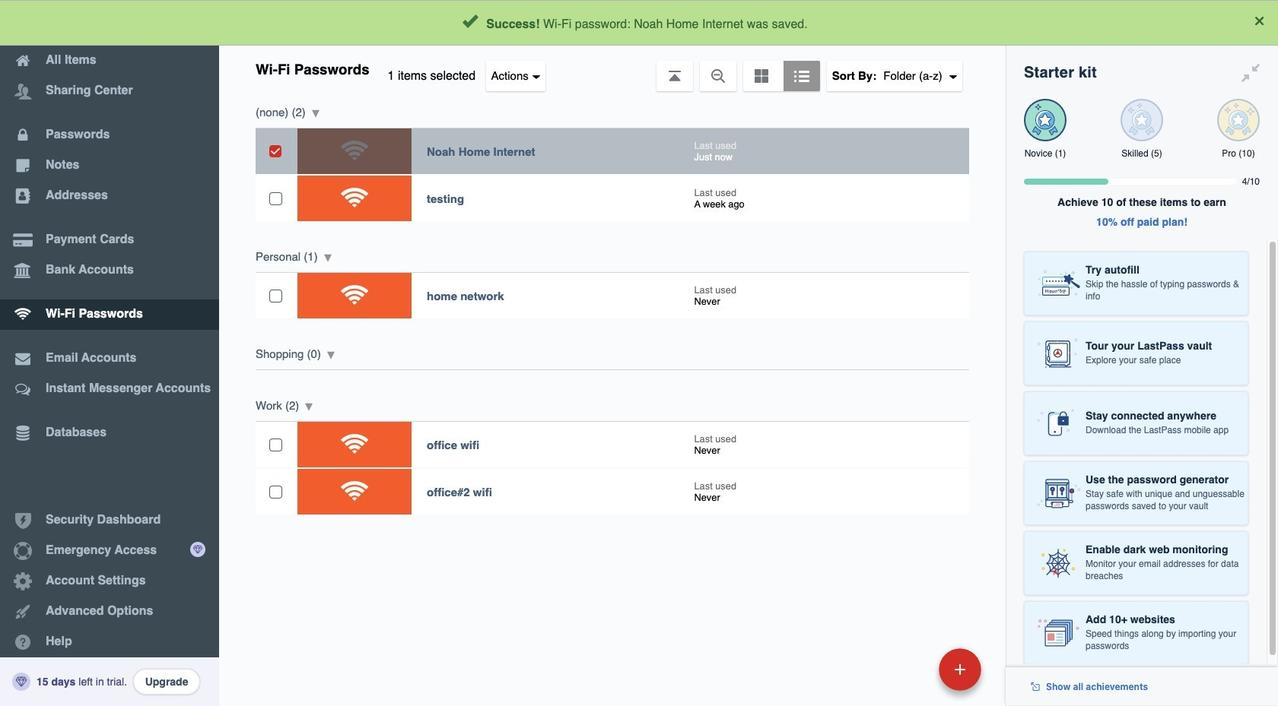 Task type: vqa. For each thing, say whether or not it's contained in the screenshot.
Main navigation NAVIGATION
yes



Task type: describe. For each thing, give the bounding box(es) containing it.
search my vault text field
[[367, 6, 975, 40]]

vault options navigation
[[219, 46, 1006, 91]]

new item element
[[834, 648, 987, 692]]



Task type: locate. For each thing, give the bounding box(es) containing it.
alert
[[0, 0, 1278, 46]]

new item navigation
[[834, 644, 991, 707]]

main navigation navigation
[[0, 0, 219, 707]]

Search search field
[[367, 6, 975, 40]]



